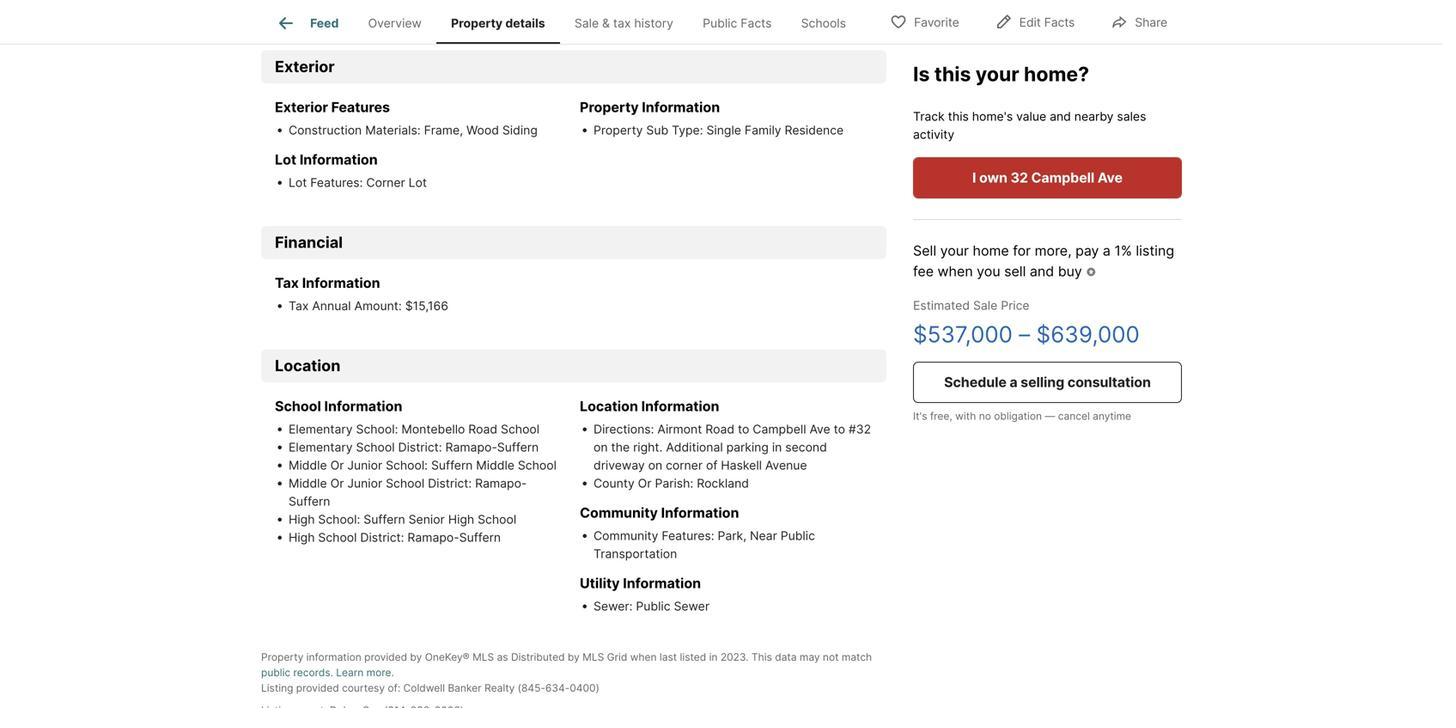 Task type: locate. For each thing, give the bounding box(es) containing it.
0 vertical spatial location
[[275, 356, 341, 375]]

1 vertical spatial junior
[[347, 476, 383, 491]]

junior up middle or junior school district:
[[347, 458, 383, 473]]

this right track
[[948, 109, 969, 124]]

1 vertical spatial ave
[[810, 422, 831, 436]]

and inside sell your home for more, pay a 1% listing fee when you sell and buy
[[1030, 263, 1055, 279]]

1 horizontal spatial road
[[706, 422, 735, 436]]

location information
[[580, 398, 720, 415]]

2 elementary from the top
[[289, 440, 353, 455]]

provided down records
[[296, 682, 339, 694]]

annual
[[312, 299, 351, 313]]

district: up senior
[[428, 476, 472, 491]]

district: inside school information elementary school: montebello road school elementary school district: ramapo-suffern middle or junior school: suffern middle school
[[398, 440, 442, 455]]

type:
[[672, 123, 703, 137]]

nearby
[[1075, 109, 1114, 124]]

public facts tab
[[688, 3, 787, 44]]

and inside track this home's value and nearby sales activity
[[1050, 109, 1071, 124]]

by left onekey® at the left bottom of the page
[[410, 651, 422, 663]]

0 vertical spatial features:
[[310, 175, 363, 190]]

in
[[772, 440, 782, 455], [709, 651, 718, 663]]

community information
[[580, 504, 739, 521]]

0 vertical spatial ramapo-
[[446, 440, 497, 455]]

information for community
[[661, 504, 739, 521]]

0 vertical spatial elementary
[[289, 422, 353, 436]]

1 horizontal spatial features:
[[662, 528, 715, 543]]

information up park, near public transportation
[[661, 504, 739, 521]]

1 vertical spatial features:
[[662, 528, 715, 543]]

0 vertical spatial district:
[[398, 440, 442, 455]]

you
[[977, 263, 1001, 279]]

tab list
[[261, 0, 875, 44]]

on
[[594, 440, 608, 455], [648, 458, 663, 473]]

1 vertical spatial community
[[594, 528, 659, 543]]

sale inside 'tab'
[[575, 16, 599, 30]]

1 vertical spatial provided
[[296, 682, 339, 694]]

0 vertical spatial and
[[1050, 109, 1071, 124]]

property down the &
[[580, 99, 639, 116]]

1 vertical spatial and
[[1030, 263, 1055, 279]]

property up public
[[261, 651, 304, 663]]

features: down community information
[[662, 528, 715, 543]]

information for location
[[642, 398, 720, 415]]

lot
[[275, 151, 297, 168], [289, 175, 307, 190], [409, 175, 427, 190]]

and right value
[[1050, 109, 1071, 124]]

public right history
[[703, 16, 738, 30]]

on down right.
[[648, 458, 663, 473]]

1 horizontal spatial to
[[834, 422, 846, 436]]

community for community features:
[[594, 528, 659, 543]]

your up home's
[[976, 62, 1020, 86]]

this for home's
[[948, 109, 969, 124]]

sell
[[1005, 263, 1026, 279]]

ramapo-
[[446, 440, 497, 455], [475, 476, 527, 491], [408, 530, 459, 545]]

0 vertical spatial your
[[976, 62, 1020, 86]]

in up avenue
[[772, 440, 782, 455]]

1 vertical spatial when
[[630, 651, 657, 663]]

information down construction
[[300, 151, 378, 168]]

a left 1% in the right of the page
[[1103, 242, 1111, 259]]

1 horizontal spatial when
[[938, 263, 973, 279]]

lot information lot features: corner lot
[[275, 151, 427, 190]]

provided
[[364, 651, 407, 663], [296, 682, 339, 694]]

avenue
[[766, 458, 807, 473]]

this inside track this home's value and nearby sales activity
[[948, 109, 969, 124]]

mls left as
[[473, 651, 494, 663]]

information up montebello
[[324, 398, 403, 415]]

2 vertical spatial school:
[[318, 512, 360, 527]]

sewer
[[674, 599, 710, 614]]

a inside sell your home for more, pay a 1% listing fee when you sell and buy
[[1103, 242, 1111, 259]]

additional
[[666, 440, 723, 455]]

information inside lot information lot features: corner lot
[[300, 151, 378, 168]]

ave inside airmont road to campbell ave to #32 on the right. additional parking in second driveway on corner of haskell avenue
[[810, 422, 831, 436]]

learn
[[336, 666, 364, 679]]

it's
[[913, 410, 928, 422]]

ave
[[1098, 169, 1123, 186], [810, 422, 831, 436]]

ramapo- suffern
[[289, 476, 527, 509]]

a left selling at the bottom right of the page
[[1010, 374, 1018, 390]]

sale left price
[[974, 298, 998, 313]]

information inside school information elementary school: montebello road school elementary school district: ramapo-suffern middle or junior school: suffern middle school
[[324, 398, 403, 415]]

school information elementary school: montebello road school elementary school district: ramapo-suffern middle or junior school: suffern middle school
[[275, 398, 557, 473]]

information for property
[[642, 99, 720, 116]]

district:
[[398, 440, 442, 455], [428, 476, 472, 491], [360, 530, 404, 545]]

your
[[976, 62, 1020, 86], [941, 242, 969, 259]]

banker
[[448, 682, 482, 694]]

0 horizontal spatial features:
[[310, 175, 363, 190]]

features
[[331, 99, 390, 116]]

ave down nearby
[[1098, 169, 1123, 186]]

1 junior from the top
[[347, 458, 383, 473]]

suffern inside ramapo- suffern
[[289, 494, 330, 509]]

information up airmont
[[642, 398, 720, 415]]

it's free, with no obligation — cancel anytime
[[913, 410, 1132, 422]]

road right montebello
[[469, 422, 498, 436]]

selling
[[1021, 374, 1065, 390]]

1 horizontal spatial your
[[976, 62, 1020, 86]]

school: down middle or junior school district:
[[318, 512, 360, 527]]

driveway
[[594, 458, 645, 473]]

1 road from the left
[[469, 422, 498, 436]]

haskell
[[721, 458, 762, 473]]

0 horizontal spatial to
[[738, 422, 750, 436]]

tax
[[614, 16, 631, 30]]

1 horizontal spatial in
[[772, 440, 782, 455]]

property inside 'property information provided by onekey® mls as distributed by mls grid  when last listed in 2023. this data may not match public records . learn more.'
[[261, 651, 304, 663]]

0 vertical spatial ave
[[1098, 169, 1123, 186]]

1 horizontal spatial public
[[703, 16, 738, 30]]

1 vertical spatial in
[[709, 651, 718, 663]]

exterior down feed link
[[275, 57, 335, 76]]

1 vertical spatial exterior
[[275, 99, 328, 116]]

0 horizontal spatial campbell
[[753, 422, 807, 436]]

1 horizontal spatial ave
[[1098, 169, 1123, 186]]

public
[[703, 16, 738, 30], [781, 528, 815, 543], [636, 599, 671, 614]]

1 vertical spatial ramapo-
[[475, 476, 527, 491]]

by up 0400)
[[568, 651, 580, 663]]

listing
[[1136, 242, 1175, 259]]

property details tab
[[437, 3, 560, 44]]

information up type:
[[642, 99, 720, 116]]

district: inside the high school: suffern senior high school high school district: ramapo-suffern
[[360, 530, 404, 545]]

1 vertical spatial public
[[781, 528, 815, 543]]

1 vertical spatial location
[[580, 398, 638, 415]]

0 vertical spatial community
[[580, 504, 658, 521]]

public left sewer
[[636, 599, 671, 614]]

0 vertical spatial school:
[[356, 422, 398, 436]]

1 horizontal spatial by
[[568, 651, 580, 663]]

directions:
[[594, 422, 658, 436]]

1 vertical spatial your
[[941, 242, 969, 259]]

information inside utility information sewer: public sewer
[[623, 575, 701, 592]]

public right 'near'
[[781, 528, 815, 543]]

when right fee
[[938, 263, 973, 279]]

&
[[602, 16, 610, 30]]

1 vertical spatial campbell
[[753, 422, 807, 436]]

1 horizontal spatial facts
[[1045, 15, 1075, 30]]

0 vertical spatial in
[[772, 440, 782, 455]]

information
[[306, 651, 362, 663]]

1 mls from the left
[[473, 651, 494, 663]]

edit facts button
[[981, 4, 1090, 39]]

or left parish: at the left of page
[[638, 476, 652, 491]]

0 horizontal spatial public
[[636, 599, 671, 614]]

airmont
[[658, 422, 702, 436]]

1 vertical spatial district:
[[428, 476, 472, 491]]

own
[[980, 169, 1008, 186]]

to left the #32 at bottom right
[[834, 422, 846, 436]]

0 vertical spatial public
[[703, 16, 738, 30]]

0 horizontal spatial when
[[630, 651, 657, 663]]

middle
[[289, 458, 327, 473], [476, 458, 515, 473], [289, 476, 327, 491]]

0 horizontal spatial your
[[941, 242, 969, 259]]

2 horizontal spatial public
[[781, 528, 815, 543]]

facts left schools
[[741, 16, 772, 30]]

this right is
[[935, 62, 971, 86]]

1 horizontal spatial location
[[580, 398, 638, 415]]

county
[[594, 476, 635, 491]]

your right sell
[[941, 242, 969, 259]]

0 vertical spatial on
[[594, 440, 608, 455]]

location down annual
[[275, 356, 341, 375]]

2 vertical spatial district:
[[360, 530, 404, 545]]

0 horizontal spatial ave
[[810, 422, 831, 436]]

1 horizontal spatial mls
[[583, 651, 604, 663]]

or up middle or junior school district:
[[330, 458, 344, 473]]

2 by from the left
[[568, 651, 580, 663]]

school: up ramapo- suffern
[[386, 458, 428, 473]]

schedule a selling consultation button
[[913, 362, 1182, 403]]

ramapo- inside school information elementary school: montebello road school elementary school district: ramapo-suffern middle or junior school: suffern middle school
[[446, 440, 497, 455]]

a inside button
[[1010, 374, 1018, 390]]

or inside school information elementary school: montebello road school elementary school district: ramapo-suffern middle or junior school: suffern middle school
[[330, 458, 344, 473]]

the
[[611, 440, 630, 455]]

0 horizontal spatial location
[[275, 356, 341, 375]]

0 horizontal spatial provided
[[296, 682, 339, 694]]

junior up the high school: suffern senior high school high school district: ramapo-suffern
[[347, 476, 383, 491]]

overview
[[368, 16, 422, 30]]

sale & tax history tab
[[560, 3, 688, 44]]

to
[[738, 422, 750, 436], [834, 422, 846, 436]]

2 exterior from the top
[[275, 99, 328, 116]]

estimated sale price $537,000 – $639,000
[[913, 298, 1140, 348]]

0 vertical spatial junior
[[347, 458, 383, 473]]

in right listed on the bottom left
[[709, 651, 718, 663]]

1 horizontal spatial a
[[1103, 242, 1111, 259]]

data
[[775, 651, 797, 663]]

features: left corner
[[310, 175, 363, 190]]

middle or junior school district:
[[289, 476, 475, 491]]

information up annual
[[302, 274, 380, 291]]

1 horizontal spatial sale
[[974, 298, 998, 313]]

single
[[707, 123, 742, 137]]

exterior up construction
[[275, 99, 328, 116]]

0 horizontal spatial road
[[469, 422, 498, 436]]

school: up middle or junior school district:
[[356, 422, 398, 436]]

location up directions:
[[580, 398, 638, 415]]

exterior for exterior
[[275, 57, 335, 76]]

for
[[1013, 242, 1031, 259]]

public facts
[[703, 16, 772, 30]]

facts
[[1045, 15, 1075, 30], [741, 16, 772, 30]]

0 vertical spatial a
[[1103, 242, 1111, 259]]

property left the details
[[451, 16, 503, 30]]

financial
[[275, 233, 343, 252]]

information inside tax information tax annual amount: $15,166
[[302, 274, 380, 291]]

track
[[913, 109, 945, 124]]

history
[[635, 16, 674, 30]]

school:
[[356, 422, 398, 436], [386, 458, 428, 473], [318, 512, 360, 527]]

0 horizontal spatial mls
[[473, 651, 494, 663]]

0 vertical spatial sale
[[575, 16, 599, 30]]

exterior inside exterior features construction materials: frame, wood siding
[[275, 99, 328, 116]]

and down 'more,' in the top of the page
[[1030, 263, 1055, 279]]

2 vertical spatial public
[[636, 599, 671, 614]]

facts right edit at the right top
[[1045, 15, 1075, 30]]

1 horizontal spatial on
[[648, 458, 663, 473]]

corner
[[366, 175, 405, 190]]

2 road from the left
[[706, 422, 735, 436]]

of:
[[388, 682, 401, 694]]

information for school
[[324, 398, 403, 415]]

onekey®
[[425, 651, 470, 663]]

obligation
[[994, 410, 1042, 422]]

sub
[[647, 123, 669, 137]]

information for lot
[[300, 151, 378, 168]]

information up sewer
[[623, 575, 701, 592]]

0 vertical spatial exterior
[[275, 57, 335, 76]]

community up the transportation
[[594, 528, 659, 543]]

0 horizontal spatial a
[[1010, 374, 1018, 390]]

utility information sewer: public sewer
[[580, 575, 710, 614]]

district: down montebello
[[398, 440, 442, 455]]

0 horizontal spatial in
[[709, 651, 718, 663]]

1 horizontal spatial provided
[[364, 651, 407, 663]]

or up the high school: suffern senior high school high school district: ramapo-suffern
[[330, 476, 344, 491]]

campbell inside button
[[1032, 169, 1095, 186]]

0 vertical spatial campbell
[[1032, 169, 1095, 186]]

1 elementary from the top
[[289, 422, 353, 436]]

$537,000
[[913, 321, 1013, 348]]

ave inside button
[[1098, 169, 1123, 186]]

facts for public facts
[[741, 16, 772, 30]]

when left last
[[630, 651, 657, 663]]

campbell
[[1032, 169, 1095, 186], [753, 422, 807, 436]]

free,
[[931, 410, 953, 422]]

campbell for to
[[753, 422, 807, 436]]

tax down the financial at the top
[[275, 274, 299, 291]]

mls left grid
[[583, 651, 604, 663]]

property inside tab
[[451, 16, 503, 30]]

materials:
[[365, 123, 421, 137]]

price
[[1001, 298, 1030, 313]]

1 exterior from the top
[[275, 57, 335, 76]]

0 horizontal spatial sale
[[575, 16, 599, 30]]

community down county
[[580, 504, 658, 521]]

1 horizontal spatial campbell
[[1032, 169, 1095, 186]]

campbell right 32
[[1032, 169, 1095, 186]]

suffern
[[497, 440, 539, 455], [431, 458, 473, 473], [289, 494, 330, 509], [364, 512, 405, 527], [459, 530, 501, 545]]

sales
[[1117, 109, 1147, 124]]

sale left the &
[[575, 16, 599, 30]]

ramapo- inside the high school: suffern senior high school high school district: ramapo-suffern
[[408, 530, 459, 545]]

0 vertical spatial this
[[935, 62, 971, 86]]

0 horizontal spatial by
[[410, 651, 422, 663]]

1 vertical spatial this
[[948, 109, 969, 124]]

public inside tab
[[703, 16, 738, 30]]

2 to from the left
[[834, 422, 846, 436]]

0 vertical spatial provided
[[364, 651, 407, 663]]

1 vertical spatial sale
[[974, 298, 998, 313]]

facts for edit facts
[[1045, 15, 1075, 30]]

facts inside button
[[1045, 15, 1075, 30]]

road inside airmont road to campbell ave to #32 on the right. additional parking in second driveway on corner of haskell avenue
[[706, 422, 735, 436]]

or for middle
[[330, 476, 344, 491]]

district: down ramapo- suffern
[[360, 530, 404, 545]]

to up "parking"
[[738, 422, 750, 436]]

property
[[451, 16, 503, 30], [580, 99, 639, 116], [594, 123, 643, 137], [261, 651, 304, 663]]

information inside "property information property sub type: single family residence"
[[642, 99, 720, 116]]

0 horizontal spatial facts
[[741, 16, 772, 30]]

provided up more.
[[364, 651, 407, 663]]

1 vertical spatial a
[[1010, 374, 1018, 390]]

pay
[[1076, 242, 1099, 259]]

residence
[[785, 123, 844, 137]]

school: inside the high school: suffern senior high school high school district: ramapo-suffern
[[318, 512, 360, 527]]

features:
[[310, 175, 363, 190], [662, 528, 715, 543]]

tax left annual
[[289, 299, 309, 313]]

0 vertical spatial tax
[[275, 274, 299, 291]]

0 vertical spatial when
[[938, 263, 973, 279]]

features: inside lot information lot features: corner lot
[[310, 175, 363, 190]]

on left the "the" in the bottom left of the page
[[594, 440, 608, 455]]

facts inside tab
[[741, 16, 772, 30]]

road up 'additional'
[[706, 422, 735, 436]]

share button
[[1097, 4, 1182, 39]]

consultation
[[1068, 374, 1151, 390]]

1 vertical spatial elementary
[[289, 440, 353, 455]]

1 to from the left
[[738, 422, 750, 436]]

feed
[[310, 16, 339, 30]]

campbell up second
[[753, 422, 807, 436]]

campbell inside airmont road to campbell ave to #32 on the right. additional parking in second driveway on corner of haskell avenue
[[753, 422, 807, 436]]

or for county
[[638, 476, 652, 491]]

2 vertical spatial ramapo-
[[408, 530, 459, 545]]

ave up second
[[810, 422, 831, 436]]



Task type: vqa. For each thing, say whether or not it's contained in the screenshot.


Task type: describe. For each thing, give the bounding box(es) containing it.
when inside sell your home for more, pay a 1% listing fee when you sell and buy
[[938, 263, 973, 279]]

airmont road to campbell ave to #32 on the right. additional parking in second driveway on corner of haskell avenue
[[594, 422, 871, 473]]

sale & tax history
[[575, 16, 674, 30]]

in inside 'property information provided by onekey® mls as distributed by mls grid  when last listed in 2023. this data may not match public records . learn more.'
[[709, 651, 718, 663]]

public inside utility information sewer: public sewer
[[636, 599, 671, 614]]

1 vertical spatial tax
[[289, 299, 309, 313]]

schools tab
[[787, 3, 861, 44]]

with
[[956, 410, 976, 422]]

home
[[973, 242, 1009, 259]]

share
[[1135, 15, 1168, 30]]

exterior features construction materials: frame, wood siding
[[275, 99, 538, 137]]

—
[[1045, 410, 1056, 422]]

this for your
[[935, 62, 971, 86]]

distributed
[[511, 651, 565, 663]]

i
[[973, 169, 977, 186]]

.
[[330, 666, 333, 679]]

courtesy
[[342, 682, 385, 694]]

not
[[823, 651, 839, 663]]

edit
[[1020, 15, 1041, 30]]

#32
[[849, 422, 871, 436]]

fee
[[913, 263, 934, 279]]

overview tab
[[354, 3, 437, 44]]

–
[[1019, 321, 1031, 348]]

schools
[[801, 16, 846, 30]]

grid
[[607, 651, 628, 663]]

ramapo- inside ramapo- suffern
[[475, 476, 527, 491]]

parish:
[[655, 476, 694, 491]]

1 by from the left
[[410, 651, 422, 663]]

1 vertical spatial school:
[[386, 458, 428, 473]]

records
[[293, 666, 330, 679]]

more,
[[1035, 242, 1072, 259]]

provided inside 'property information provided by onekey® mls as distributed by mls grid  when last listed in 2023. this data may not match public records . learn more.'
[[364, 651, 407, 663]]

junior inside school information elementary school: montebello road school elementary school district: ramapo-suffern middle or junior school: suffern middle school
[[347, 458, 383, 473]]

schedule
[[945, 374, 1007, 390]]

32
[[1011, 169, 1029, 186]]

schedule a selling consultation
[[945, 374, 1151, 390]]

location for location information
[[580, 398, 638, 415]]

park,
[[718, 528, 747, 543]]

estimated
[[913, 298, 970, 313]]

information for utility
[[623, 575, 701, 592]]

exterior for exterior features construction materials: frame, wood siding
[[275, 99, 328, 116]]

details
[[506, 16, 545, 30]]

road inside school information elementary school: montebello road school elementary school district: ramapo-suffern middle or junior school: suffern middle school
[[469, 422, 498, 436]]

of
[[706, 458, 718, 473]]

property for information
[[580, 99, 639, 116]]

last
[[660, 651, 677, 663]]

corner
[[666, 458, 703, 473]]

parking
[[727, 440, 769, 455]]

activity
[[913, 127, 955, 142]]

sell
[[913, 242, 937, 259]]

2023.
[[721, 651, 749, 663]]

in inside airmont road to campbell ave to #32 on the right. additional parking in second driveway on corner of haskell avenue
[[772, 440, 782, 455]]

frame,
[[424, 123, 463, 137]]

is this your home?
[[913, 62, 1090, 86]]

transportation
[[594, 546, 677, 561]]

utility
[[580, 575, 620, 592]]

more.
[[367, 666, 394, 679]]

0 horizontal spatial on
[[594, 440, 608, 455]]

sell your home for more, pay a 1% listing fee when you sell and buy
[[913, 242, 1175, 279]]

favorite button
[[876, 4, 974, 39]]

1 vertical spatial on
[[648, 458, 663, 473]]

value
[[1017, 109, 1047, 124]]

tab list containing feed
[[261, 0, 875, 44]]

feed link
[[276, 13, 339, 34]]

may
[[800, 651, 820, 663]]

wood
[[467, 123, 499, 137]]

home?
[[1024, 62, 1090, 86]]

is
[[913, 62, 930, 86]]

realty
[[485, 682, 515, 694]]

property left sub
[[594, 123, 643, 137]]

montebello
[[402, 422, 465, 436]]

second
[[786, 440, 827, 455]]

ave for i own 32 campbell ave
[[1098, 169, 1123, 186]]

2 junior from the top
[[347, 476, 383, 491]]

senior
[[409, 512, 445, 527]]

sale inside estimated sale price $537,000 – $639,000
[[974, 298, 998, 313]]

right.
[[633, 440, 663, 455]]

2 mls from the left
[[583, 651, 604, 663]]

location for location
[[275, 356, 341, 375]]

edit facts
[[1020, 15, 1075, 30]]

i own 32 campbell ave
[[973, 169, 1123, 186]]

public
[[261, 666, 291, 679]]

community for community information
[[580, 504, 658, 521]]

when inside 'property information provided by onekey® mls as distributed by mls grid  when last listed in 2023. this data may not match public records . learn more.'
[[630, 651, 657, 663]]

ave for airmont road to campbell ave to #32 on the right. additional parking in second driveway on corner of haskell avenue
[[810, 422, 831, 436]]

property for information
[[261, 651, 304, 663]]

public inside park, near public transportation
[[781, 528, 815, 543]]

match
[[842, 651, 872, 663]]

amount:
[[354, 299, 402, 313]]

family
[[745, 123, 782, 137]]

listed
[[680, 651, 707, 663]]

property for details
[[451, 16, 503, 30]]

tax information tax annual amount: $15,166
[[275, 274, 449, 313]]

high school: suffern senior high school high school district: ramapo-suffern
[[289, 512, 517, 545]]

your inside sell your home for more, pay a 1% listing fee when you sell and buy
[[941, 242, 969, 259]]

i own 32 campbell ave button
[[913, 157, 1182, 198]]

campbell for 32
[[1032, 169, 1095, 186]]

property information property sub type: single family residence
[[580, 99, 844, 137]]

anytime
[[1093, 410, 1132, 422]]

$15,166
[[405, 299, 449, 313]]

information for tax
[[302, 274, 380, 291]]



